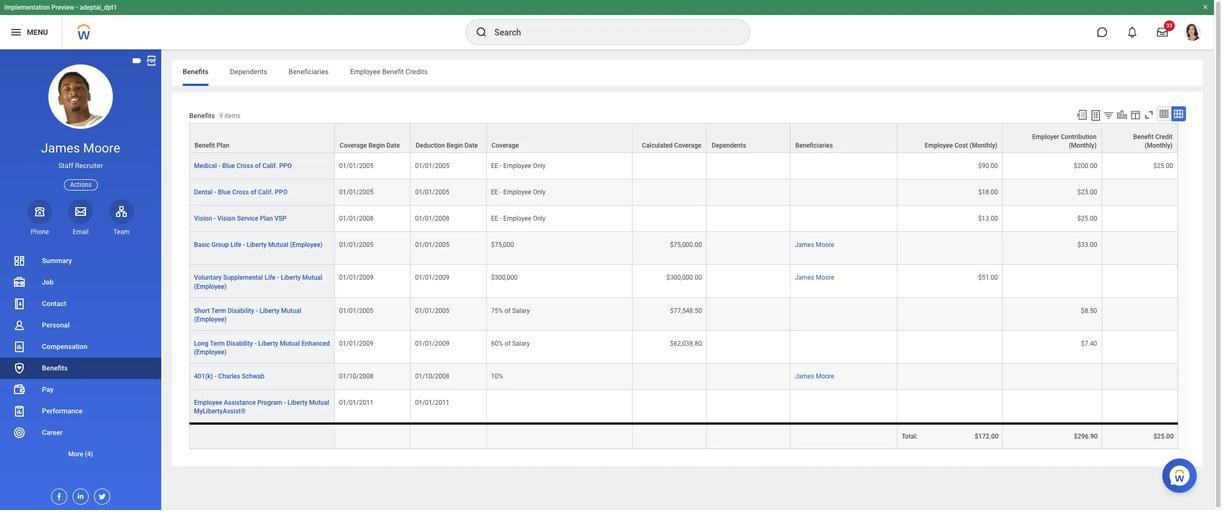 Task type: describe. For each thing, give the bounding box(es) containing it.
Search Workday  search field
[[495, 20, 728, 44]]

3 coverage from the left
[[675, 142, 702, 150]]

email
[[73, 228, 89, 236]]

james for 10%
[[795, 373, 815, 381]]

1 vertical spatial benefits
[[189, 112, 215, 120]]

james moore for 10%
[[795, 373, 835, 381]]

coverage button
[[487, 124, 632, 153]]

begin for coverage
[[369, 142, 385, 150]]

contact link
[[0, 294, 161, 315]]

2 01/01/2008 from the left
[[415, 215, 450, 223]]

liberty for short term disability - liberty mutual (employee)
[[260, 307, 280, 315]]

beneficiaries inside popup button
[[796, 142, 833, 150]]

benefit for benefit plan
[[195, 142, 215, 150]]

ee - employee only for medical - blue cross of calif. ppo
[[491, 162, 546, 170]]

$300,000.00
[[667, 274, 702, 282]]

fullscreen image
[[1144, 109, 1155, 121]]

deduction
[[416, 142, 445, 150]]

search image
[[475, 26, 488, 39]]

- inside voluntary supplemental life - liberty mutual (employee)
[[277, 274, 279, 282]]

menu button
[[0, 15, 62, 49]]

coverage begin date button
[[335, 124, 410, 153]]

job image
[[13, 276, 26, 289]]

cross for dental
[[232, 189, 249, 196]]

james for $300,000
[[795, 274, 815, 282]]

$90.00
[[979, 162, 998, 170]]

life for supplemental
[[265, 274, 276, 282]]

benefit credit (monthly) button
[[1103, 124, 1178, 153]]

(4)
[[85, 451, 93, 459]]

$25.00 for $296.90
[[1154, 433, 1174, 441]]

employer contribution (monthly) button
[[1003, 124, 1102, 153]]

liberty for voluntary supplemental life - liberty mutual (employee)
[[281, 274, 301, 282]]

credits
[[406, 68, 428, 76]]

disability for long
[[227, 340, 253, 348]]

credit
[[1156, 133, 1173, 141]]

performance link
[[0, 401, 161, 423]]

liberty for basic group life - liberty mutual  (employee)
[[247, 242, 267, 249]]

phone james moore element
[[27, 228, 52, 237]]

actions button
[[64, 179, 98, 191]]

ppo for medical - blue cross of calif. ppo
[[279, 162, 292, 170]]

james moore inside navigation pane region
[[41, 141, 120, 156]]

voluntary supplemental life - liberty mutual (employee) link
[[194, 272, 323, 291]]

1 01/10/2008 from the left
[[339, 373, 374, 381]]

liberty for employee assistance program - liberty mutual mylibertyassist®
[[288, 399, 308, 407]]

benefits link
[[0, 358, 161, 380]]

supplemental
[[223, 274, 263, 282]]

phone
[[31, 228, 49, 236]]

$33.00
[[1078, 242, 1098, 249]]

benefits image
[[13, 362, 26, 375]]

contact
[[42, 300, 66, 308]]

team link
[[109, 199, 134, 237]]

employee inside popup button
[[925, 142, 953, 150]]

benefit plan
[[195, 142, 230, 150]]

term for short
[[211, 307, 226, 315]]

benefit for benefit credit (monthly)
[[1134, 133, 1154, 141]]

benefits inside "tab list"
[[183, 68, 209, 76]]

moore for $300,000
[[816, 274, 835, 282]]

$75,000
[[491, 242, 514, 249]]

long term disability - liberty mutual enhanced (employee)
[[194, 340, 330, 356]]

3 james moore link from the top
[[795, 371, 835, 381]]

(monthly) for cost
[[970, 142, 998, 150]]

deduction begin date
[[416, 142, 478, 150]]

$23.00
[[1078, 189, 1098, 196]]

coverage for coverage
[[492, 142, 519, 150]]

beneficiaries button
[[791, 124, 897, 153]]

more (4) button
[[0, 448, 161, 461]]

group
[[212, 242, 229, 249]]

more (4)
[[68, 451, 93, 459]]

close environment banner image
[[1203, 4, 1209, 10]]

cross for medical
[[237, 162, 253, 170]]

inbox large image
[[1158, 27, 1168, 38]]

row containing total:
[[189, 423, 1179, 450]]

1 vision from the left
[[194, 215, 212, 223]]

more
[[68, 451, 83, 459]]

more (4) button
[[0, 444, 161, 466]]

mutual for voluntary supplemental life - liberty mutual (employee)
[[302, 274, 323, 282]]

$62,038.80
[[670, 340, 702, 348]]

profile logan mcneil image
[[1184, 24, 1202, 43]]

benefits inside navigation pane region
[[42, 365, 68, 373]]

$77,548.50
[[670, 307, 702, 315]]

staff recruiter
[[58, 162, 103, 170]]

james moore link for $75,000.00
[[795, 239, 835, 249]]

export to worksheets image
[[1090, 109, 1103, 122]]

- inside short term disability - liberty mutual (employee)
[[256, 307, 258, 315]]

ee - employee only for vision - vision service plan vsp
[[491, 215, 546, 223]]

job link
[[0, 272, 161, 294]]

of up service
[[251, 189, 257, 196]]

expand table image
[[1174, 109, 1184, 119]]

employee cost (monthly) button
[[898, 124, 1003, 153]]

benefit inside "tab list"
[[382, 68, 404, 76]]

dental - blue cross of calif. ppo link
[[194, 187, 288, 196]]

table image
[[1159, 109, 1170, 119]]

- inside "link"
[[215, 373, 217, 381]]

coverage for coverage begin date
[[340, 142, 367, 150]]

short
[[194, 307, 210, 315]]

$296.90
[[1074, 433, 1098, 441]]

ppo for dental - blue cross of calif. ppo
[[275, 189, 288, 196]]

401(k) - charles schwab
[[194, 373, 265, 381]]

33 button
[[1151, 20, 1175, 44]]

adeptai_dpt1
[[80, 4, 117, 11]]

401(k)
[[194, 373, 213, 381]]

calculated
[[642, 142, 673, 150]]

short term disability - liberty mutual (employee)
[[194, 307, 301, 324]]

james for $75,000
[[795, 242, 815, 249]]

implementation preview -   adeptai_dpt1
[[4, 4, 117, 11]]

dependents button
[[707, 124, 790, 153]]

james moore for $75,000
[[795, 242, 835, 249]]

term for long
[[210, 340, 225, 348]]

export to excel image
[[1076, 109, 1088, 121]]

1 01/01/2011 from the left
[[339, 399, 374, 407]]

mylibertyassist®
[[194, 408, 246, 416]]

medical
[[194, 162, 217, 170]]

employee assistance program - liberty mutual mylibertyassist® link
[[194, 397, 329, 416]]

compensation
[[42, 343, 88, 351]]

$200.00
[[1074, 162, 1098, 170]]

33
[[1167, 23, 1173, 28]]

row containing dental - blue cross of calif. ppo
[[189, 180, 1179, 206]]

program
[[257, 399, 282, 407]]

basic group life - liberty mutual  (employee)
[[194, 242, 323, 249]]

date for deduction begin date
[[465, 142, 478, 150]]

vision - vision service plan vsp link
[[194, 213, 287, 223]]

click to view/edit grid preferences image
[[1130, 109, 1142, 121]]

deduction begin date button
[[411, 124, 486, 153]]

benefits 9 items
[[189, 112, 241, 120]]

employer
[[1033, 133, 1060, 141]]

items
[[225, 113, 241, 120]]

actions
[[70, 181, 92, 188]]

2 01/10/2008 from the left
[[415, 373, 450, 381]]

only for medical - blue cross of calif. ppo
[[533, 162, 546, 170]]

(employee) for short term disability - liberty mutual (employee)
[[194, 316, 227, 324]]

ee for vision - vision service plan vsp
[[491, 215, 499, 223]]

row containing vision - vision service plan vsp
[[189, 206, 1179, 232]]

employee assistance program - liberty mutual mylibertyassist®
[[194, 399, 329, 416]]

life for group
[[231, 242, 241, 249]]

of down benefit plan popup button
[[255, 162, 261, 170]]

basic
[[194, 242, 210, 249]]

performance image
[[13, 405, 26, 418]]

begin for deduction
[[447, 142, 463, 150]]

mail image
[[74, 205, 87, 218]]

only for dental - blue cross of calif. ppo
[[533, 189, 546, 196]]

phone button
[[27, 199, 52, 237]]

employee cost (monthly)
[[925, 142, 998, 150]]

dependents inside "tab list"
[[230, 68, 267, 76]]

view printable version (pdf) image
[[146, 55, 158, 67]]

basic group life - liberty mutual  (employee) link
[[194, 239, 323, 249]]

summary link
[[0, 251, 161, 272]]

summary image
[[13, 255, 26, 268]]

row containing employee assistance program - liberty mutual mylibertyassist®
[[189, 390, 1179, 423]]

row containing basic group life - liberty mutual  (employee)
[[189, 232, 1179, 265]]

vsp
[[275, 215, 287, 223]]

- inside long term disability - liberty mutual enhanced (employee)
[[255, 340, 257, 348]]

mutual for short term disability - liberty mutual (employee)
[[281, 307, 301, 315]]

pay image
[[13, 384, 26, 397]]

short term disability - liberty mutual (employee) link
[[194, 305, 301, 324]]

long term disability - liberty mutual enhanced (employee) link
[[194, 338, 330, 356]]



Task type: vqa. For each thing, say whether or not it's contained in the screenshot.
the james moore corresponding to 10%
yes



Task type: locate. For each thing, give the bounding box(es) containing it.
assistance
[[224, 399, 256, 407]]

begin right "deduction"
[[447, 142, 463, 150]]

voluntary supplemental life - liberty mutual (employee)
[[194, 274, 323, 291]]

401(k) - charles schwab link
[[194, 371, 265, 381]]

list containing summary
[[0, 251, 161, 466]]

2 vertical spatial ee
[[491, 215, 499, 223]]

vision - vision service plan vsp
[[194, 215, 287, 223]]

career link
[[0, 423, 161, 444]]

1 horizontal spatial (monthly)
[[1069, 142, 1097, 150]]

view team image
[[115, 205, 128, 218]]

(employee) inside long term disability - liberty mutual enhanced (employee)
[[194, 349, 227, 356]]

1 horizontal spatial plan
[[260, 215, 273, 223]]

justify image
[[10, 26, 23, 39]]

ppo down benefit plan popup button
[[279, 162, 292, 170]]

plan left vsp
[[260, 215, 273, 223]]

0 vertical spatial $25.00
[[1154, 162, 1174, 170]]

enhanced
[[302, 340, 330, 348]]

0 horizontal spatial benefit
[[195, 142, 215, 150]]

liberty right program
[[288, 399, 308, 407]]

(monthly) down credit
[[1145, 142, 1173, 150]]

dependents inside dependents popup button
[[712, 142, 747, 150]]

1 horizontal spatial begin
[[447, 142, 463, 150]]

1 horizontal spatial 01/10/2008
[[415, 373, 450, 381]]

1 vertical spatial cross
[[232, 189, 249, 196]]

cross up 'vision - vision service plan vsp' link
[[232, 189, 249, 196]]

1 date from the left
[[387, 142, 400, 150]]

$18.00
[[979, 189, 998, 196]]

1 horizontal spatial dependents
[[712, 142, 747, 150]]

liberty inside voluntary supplemental life - liberty mutual (employee)
[[281, 274, 301, 282]]

row containing 401(k) - charles schwab
[[189, 364, 1179, 390]]

disability down short term disability - liberty mutual (employee)
[[227, 340, 253, 348]]

1 vertical spatial beneficiaries
[[796, 142, 833, 150]]

9 row from the top
[[189, 364, 1179, 390]]

$25.00 for $200.00
[[1154, 162, 1174, 170]]

phone image
[[32, 205, 47, 218]]

menu banner
[[0, 0, 1215, 49]]

liberty for long term disability - liberty mutual enhanced (employee)
[[258, 340, 278, 348]]

11 row from the top
[[189, 423, 1179, 450]]

james inside navigation pane region
[[41, 141, 80, 156]]

blue for medical
[[222, 162, 235, 170]]

0 horizontal spatial date
[[387, 142, 400, 150]]

moore for 10%
[[816, 373, 835, 381]]

2 vertical spatial benefits
[[42, 365, 68, 373]]

tab list containing benefits
[[172, 60, 1204, 86]]

date for coverage begin date
[[387, 142, 400, 150]]

75%
[[491, 307, 503, 315]]

3 only from the top
[[533, 215, 546, 223]]

beneficiaries
[[289, 68, 329, 76], [796, 142, 833, 150]]

(monthly) for contribution
[[1069, 142, 1097, 150]]

2 vertical spatial james moore link
[[795, 371, 835, 381]]

$8.50
[[1081, 307, 1098, 315]]

vision down dental
[[194, 215, 212, 223]]

mutual for long term disability - liberty mutual enhanced (employee)
[[280, 340, 300, 348]]

plan inside 'vision - vision service plan vsp' link
[[260, 215, 273, 223]]

1 ee from the top
[[491, 162, 499, 170]]

james moore link
[[795, 239, 835, 249], [795, 272, 835, 282], [795, 371, 835, 381]]

1 vertical spatial james moore link
[[795, 272, 835, 282]]

0 vertical spatial blue
[[222, 162, 235, 170]]

0 vertical spatial calif.
[[263, 162, 278, 170]]

(monthly) inside employer contribution (monthly)
[[1069, 142, 1097, 150]]

only for vision - vision service plan vsp
[[533, 215, 546, 223]]

coverage begin date
[[340, 142, 400, 150]]

(monthly) for credit
[[1145, 142, 1173, 150]]

0 horizontal spatial plan
[[217, 142, 230, 150]]

calculated coverage
[[642, 142, 702, 150]]

liberty down service
[[247, 242, 267, 249]]

personal
[[42, 322, 70, 330]]

1 horizontal spatial life
[[265, 274, 276, 282]]

0 vertical spatial dependents
[[230, 68, 267, 76]]

2 vertical spatial ee - employee only
[[491, 215, 546, 223]]

performance
[[42, 408, 83, 416]]

2 horizontal spatial coverage
[[675, 142, 702, 150]]

3 row from the top
[[189, 180, 1179, 206]]

row
[[189, 123, 1179, 153], [189, 153, 1179, 180], [189, 180, 1179, 206], [189, 206, 1179, 232], [189, 232, 1179, 265], [189, 265, 1179, 298], [189, 298, 1179, 331], [189, 331, 1179, 364], [189, 364, 1179, 390], [189, 390, 1179, 423], [189, 423, 1179, 450]]

0 horizontal spatial beneficiaries
[[289, 68, 329, 76]]

total:
[[902, 433, 918, 441]]

(employee) inside short term disability - liberty mutual (employee)
[[194, 316, 227, 324]]

liberty down short term disability - liberty mutual (employee)
[[258, 340, 278, 348]]

-
[[76, 4, 78, 11], [219, 162, 221, 170], [500, 162, 502, 170], [214, 189, 216, 196], [500, 189, 502, 196], [214, 215, 216, 223], [500, 215, 502, 223], [243, 242, 245, 249], [277, 274, 279, 282], [256, 307, 258, 315], [255, 340, 257, 348], [215, 373, 217, 381], [284, 399, 286, 407]]

disability inside long term disability - liberty mutual enhanced (employee)
[[227, 340, 253, 348]]

job
[[42, 278, 54, 287]]

calif. for dental - blue cross of calif. ppo
[[258, 189, 273, 196]]

2 vertical spatial benefit
[[195, 142, 215, 150]]

team
[[113, 228, 130, 236]]

2 only from the top
[[533, 189, 546, 196]]

1 vertical spatial only
[[533, 189, 546, 196]]

1 vertical spatial ppo
[[275, 189, 288, 196]]

mutual inside short term disability - liberty mutual (employee)
[[281, 307, 301, 315]]

vision left service
[[217, 215, 236, 223]]

0 vertical spatial james moore link
[[795, 239, 835, 249]]

(monthly) down contribution
[[1069, 142, 1097, 150]]

(employee) inside basic group life - liberty mutual  (employee) link
[[290, 242, 323, 249]]

subtotal row row header
[[189, 423, 335, 450]]

calif. up service
[[258, 189, 273, 196]]

75% of salary
[[491, 307, 530, 315]]

term inside short term disability - liberty mutual (employee)
[[211, 307, 226, 315]]

0 horizontal spatial life
[[231, 242, 241, 249]]

0 horizontal spatial vision
[[194, 215, 212, 223]]

blue right dental
[[218, 189, 231, 196]]

2 vertical spatial $25.00
[[1154, 433, 1174, 441]]

calif. for medical - blue cross of calif. ppo
[[263, 162, 278, 170]]

0 horizontal spatial dependents
[[230, 68, 267, 76]]

mutual inside voluntary supplemental life - liberty mutual (employee)
[[302, 274, 323, 282]]

6 row from the top
[[189, 265, 1179, 298]]

of right "60%"
[[505, 340, 511, 348]]

2 horizontal spatial benefit
[[1134, 133, 1154, 141]]

1 james moore link from the top
[[795, 239, 835, 249]]

twitter image
[[95, 490, 106, 502]]

0 horizontal spatial begin
[[369, 142, 385, 150]]

implementation
[[4, 4, 50, 11]]

1 ee - employee only from the top
[[491, 162, 546, 170]]

2 vertical spatial only
[[533, 215, 546, 223]]

date inside popup button
[[465, 142, 478, 150]]

staff
[[58, 162, 73, 170]]

ppo up vsp
[[275, 189, 288, 196]]

of
[[255, 162, 261, 170], [251, 189, 257, 196], [505, 307, 511, 315], [505, 340, 511, 348]]

(monthly) up $90.00
[[970, 142, 998, 150]]

01/01/2011
[[339, 399, 374, 407], [415, 399, 450, 407]]

blue
[[222, 162, 235, 170], [218, 189, 231, 196]]

life right group
[[231, 242, 241, 249]]

$7.40
[[1081, 340, 1098, 348]]

0 vertical spatial cross
[[237, 162, 253, 170]]

team james moore element
[[109, 228, 134, 237]]

2 ee from the top
[[491, 189, 499, 196]]

01/01/2005
[[339, 162, 374, 170], [415, 162, 450, 170], [339, 189, 374, 196], [415, 189, 450, 196], [339, 242, 374, 249], [415, 242, 450, 249], [339, 307, 374, 315], [415, 307, 450, 315]]

tab list
[[172, 60, 1204, 86]]

1 salary from the top
[[512, 307, 530, 315]]

1 vertical spatial disability
[[227, 340, 253, 348]]

(employee)
[[290, 242, 323, 249], [194, 283, 227, 291], [194, 316, 227, 324], [194, 349, 227, 356]]

recruiter
[[75, 162, 103, 170]]

liberty
[[247, 242, 267, 249], [281, 274, 301, 282], [260, 307, 280, 315], [258, 340, 278, 348], [288, 399, 308, 407]]

linkedin image
[[73, 490, 85, 501]]

email james moore element
[[68, 228, 93, 237]]

blue for dental
[[218, 189, 231, 196]]

0 vertical spatial salary
[[512, 307, 530, 315]]

0 vertical spatial life
[[231, 242, 241, 249]]

liberty inside employee assistance program - liberty mutual mylibertyassist®
[[288, 399, 308, 407]]

career image
[[13, 427, 26, 440]]

0 horizontal spatial 01/01/2011
[[339, 399, 374, 407]]

2 begin from the left
[[447, 142, 463, 150]]

(employee) for basic group life - liberty mutual  (employee)
[[290, 242, 323, 249]]

term right long
[[210, 340, 225, 348]]

mutual inside long term disability - liberty mutual enhanced (employee)
[[280, 340, 300, 348]]

contact image
[[13, 298, 26, 311]]

2 date from the left
[[465, 142, 478, 150]]

dental
[[194, 189, 213, 196]]

james moore
[[41, 141, 120, 156], [795, 242, 835, 249], [795, 274, 835, 282], [795, 373, 835, 381]]

plan inside benefit plan popup button
[[217, 142, 230, 150]]

01/10/2008
[[339, 373, 374, 381], [415, 373, 450, 381]]

2 vision from the left
[[217, 215, 236, 223]]

begin left "deduction"
[[369, 142, 385, 150]]

0 vertical spatial term
[[211, 307, 226, 315]]

2 ee - employee only from the top
[[491, 189, 546, 196]]

- inside employee assistance program - liberty mutual mylibertyassist®
[[284, 399, 286, 407]]

benefit left the 'credits'
[[382, 68, 404, 76]]

date right "deduction"
[[465, 142, 478, 150]]

(employee) inside voluntary supplemental life - liberty mutual (employee)
[[194, 283, 227, 291]]

01/01/2008
[[339, 215, 374, 223], [415, 215, 450, 223]]

1 vertical spatial plan
[[260, 215, 273, 223]]

2 coverage from the left
[[492, 142, 519, 150]]

employee benefit credits
[[350, 68, 428, 76]]

1 horizontal spatial coverage
[[492, 142, 519, 150]]

list
[[0, 251, 161, 466]]

1 (monthly) from the left
[[970, 142, 998, 150]]

1 horizontal spatial date
[[465, 142, 478, 150]]

calif. down benefit plan popup button
[[263, 162, 278, 170]]

begin
[[369, 142, 385, 150], [447, 142, 463, 150]]

- inside menu banner
[[76, 4, 78, 11]]

1 horizontal spatial benefit
[[382, 68, 404, 76]]

4 row from the top
[[189, 206, 1179, 232]]

benefits up pay
[[42, 365, 68, 373]]

compensation link
[[0, 337, 161, 358]]

0 vertical spatial ee
[[491, 162, 499, 170]]

5 row from the top
[[189, 232, 1179, 265]]

3 (monthly) from the left
[[1145, 142, 1173, 150]]

toolbar
[[1072, 106, 1187, 123]]

2 row from the top
[[189, 153, 1179, 180]]

moore for $75,000
[[816, 242, 835, 249]]

dental - blue cross of calif. ppo
[[194, 189, 288, 196]]

ppo
[[279, 162, 292, 170], [275, 189, 288, 196]]

0 vertical spatial benefit
[[382, 68, 404, 76]]

career
[[42, 429, 63, 437]]

1 vertical spatial salary
[[512, 340, 530, 348]]

term
[[211, 307, 226, 315], [210, 340, 225, 348]]

date left "deduction"
[[387, 142, 400, 150]]

benefit left credit
[[1134, 133, 1154, 141]]

cost
[[955, 142, 968, 150]]

row containing voluntary supplemental life - liberty mutual (employee)
[[189, 265, 1179, 298]]

liberty inside long term disability - liberty mutual enhanced (employee)
[[258, 340, 278, 348]]

moore inside navigation pane region
[[83, 141, 120, 156]]

2 (monthly) from the left
[[1069, 142, 1097, 150]]

1 vertical spatial dependents
[[712, 142, 747, 150]]

cross
[[237, 162, 253, 170], [232, 189, 249, 196]]

pay
[[42, 386, 54, 394]]

select to filter grid data image
[[1103, 110, 1115, 121]]

cross up dental - blue cross of calif. ppo link
[[237, 162, 253, 170]]

disability
[[228, 307, 254, 315], [227, 340, 253, 348]]

liberty down voluntary supplemental life - liberty mutual (employee)
[[260, 307, 280, 315]]

benefit up medical
[[195, 142, 215, 150]]

compensation image
[[13, 341, 26, 354]]

0 vertical spatial only
[[533, 162, 546, 170]]

0 horizontal spatial (monthly)
[[970, 142, 998, 150]]

disability down "supplemental"
[[228, 307, 254, 315]]

0 vertical spatial disability
[[228, 307, 254, 315]]

term right short
[[211, 307, 226, 315]]

$300,000
[[491, 274, 518, 282]]

1 vertical spatial life
[[265, 274, 276, 282]]

(employee) for voluntary supplemental life - liberty mutual (employee)
[[194, 283, 227, 291]]

2 01/01/2011 from the left
[[415, 399, 450, 407]]

salary for 60% of salary
[[512, 340, 530, 348]]

2 salary from the top
[[512, 340, 530, 348]]

(monthly) inside benefit credit (monthly)
[[1145, 142, 1173, 150]]

1 vertical spatial $25.00
[[1078, 215, 1098, 223]]

1 vertical spatial ee
[[491, 189, 499, 196]]

blue right medical
[[222, 162, 235, 170]]

life inside voluntary supplemental life - liberty mutual (employee)
[[265, 274, 276, 282]]

0 horizontal spatial 01/01/2008
[[339, 215, 374, 223]]

liberty down basic group life - liberty mutual  (employee)
[[281, 274, 301, 282]]

9
[[219, 113, 223, 120]]

2 horizontal spatial (monthly)
[[1145, 142, 1173, 150]]

facebook image
[[52, 490, 63, 502]]

1 begin from the left
[[369, 142, 385, 150]]

james moore for $300,000
[[795, 274, 835, 282]]

$25.00
[[1154, 162, 1174, 170], [1078, 215, 1098, 223], [1154, 433, 1174, 441]]

row containing long term disability - liberty mutual enhanced (employee)
[[189, 331, 1179, 364]]

salary for 75% of salary
[[512, 307, 530, 315]]

benefit inside benefit credit (monthly)
[[1134, 133, 1154, 141]]

7 row from the top
[[189, 298, 1179, 331]]

0 vertical spatial beneficiaries
[[289, 68, 329, 76]]

disability inside short term disability - liberty mutual (employee)
[[228, 307, 254, 315]]

1 vertical spatial benefit
[[1134, 133, 1154, 141]]

disability for short
[[228, 307, 254, 315]]

liberty inside short term disability - liberty mutual (employee)
[[260, 307, 280, 315]]

0 vertical spatial ee - employee only
[[491, 162, 546, 170]]

ee for medical - blue cross of calif. ppo
[[491, 162, 499, 170]]

1 horizontal spatial 01/01/2011
[[415, 399, 450, 407]]

3 ee - employee only from the top
[[491, 215, 546, 223]]

$172.00
[[975, 433, 999, 441]]

liberty inside basic group life - liberty mutual  (employee) link
[[247, 242, 267, 249]]

james moore link for $300,000.00
[[795, 272, 835, 282]]

0 horizontal spatial coverage
[[340, 142, 367, 150]]

0 vertical spatial ppo
[[279, 162, 292, 170]]

pay link
[[0, 380, 161, 401]]

60%
[[491, 340, 503, 348]]

schwab
[[242, 373, 265, 381]]

voluntary
[[194, 274, 222, 282]]

mutual inside employee assistance program - liberty mutual mylibertyassist®
[[309, 399, 329, 407]]

1 vertical spatial calif.
[[258, 189, 273, 196]]

1 coverage from the left
[[340, 142, 367, 150]]

contribution
[[1061, 133, 1097, 141]]

salary right "60%"
[[512, 340, 530, 348]]

1 horizontal spatial beneficiaries
[[796, 142, 833, 150]]

1 row from the top
[[189, 123, 1179, 153]]

date
[[387, 142, 400, 150], [465, 142, 478, 150]]

8 row from the top
[[189, 331, 1179, 364]]

1 vertical spatial ee - employee only
[[491, 189, 546, 196]]

60% of salary
[[491, 340, 530, 348]]

summary
[[42, 257, 72, 265]]

plan up medical
[[217, 142, 230, 150]]

beneficiaries inside "tab list"
[[289, 68, 329, 76]]

notifications large image
[[1127, 27, 1138, 38]]

salary right the 75%
[[512, 307, 530, 315]]

0 vertical spatial benefits
[[183, 68, 209, 76]]

mutual for employee assistance program - liberty mutual mylibertyassist®
[[309, 399, 329, 407]]

navigation pane region
[[0, 49, 161, 511]]

begin inside popup button
[[369, 142, 385, 150]]

personal image
[[13, 319, 26, 332]]

tag image
[[131, 55, 143, 67]]

employee inside employee assistance program - liberty mutual mylibertyassist®
[[194, 399, 222, 407]]

1 horizontal spatial 01/01/2008
[[415, 215, 450, 223]]

1 vertical spatial term
[[210, 340, 225, 348]]

1 01/01/2008 from the left
[[339, 215, 374, 223]]

cell
[[633, 153, 707, 180], [707, 153, 791, 180], [791, 153, 898, 180], [633, 180, 707, 206], [707, 180, 791, 206], [791, 180, 898, 206], [1103, 180, 1179, 206], [633, 206, 707, 232], [707, 206, 791, 232], [791, 206, 898, 232], [1103, 206, 1179, 232], [707, 232, 791, 265], [898, 232, 1003, 265], [1103, 232, 1179, 265], [1003, 265, 1103, 298], [1103, 265, 1179, 298], [707, 298, 791, 331], [791, 298, 898, 331], [898, 298, 1003, 331], [1103, 298, 1179, 331], [707, 331, 791, 364], [791, 331, 898, 364], [898, 331, 1003, 364], [1103, 331, 1179, 364], [633, 364, 707, 390], [707, 364, 791, 390], [898, 364, 1003, 390], [1003, 364, 1103, 390], [1103, 364, 1179, 390], [487, 390, 633, 423], [633, 390, 707, 423], [707, 390, 791, 423], [791, 390, 898, 423], [898, 390, 1003, 423], [1003, 390, 1103, 423], [1103, 390, 1179, 423], [335, 423, 411, 450], [411, 423, 487, 450], [487, 423, 633, 450], [633, 423, 707, 450], [707, 423, 791, 450], [791, 423, 898, 450]]

mutual for basic group life - liberty mutual  (employee)
[[268, 242, 288, 249]]

expand/collapse chart image
[[1117, 109, 1129, 121]]

medical - blue cross of calif. ppo
[[194, 162, 292, 170]]

ee for dental - blue cross of calif. ppo
[[491, 189, 499, 196]]

row containing short term disability - liberty mutual (employee)
[[189, 298, 1179, 331]]

row containing medical - blue cross of calif. ppo
[[189, 153, 1179, 180]]

0 horizontal spatial 01/10/2008
[[339, 373, 374, 381]]

2 james moore link from the top
[[795, 272, 835, 282]]

of right the 75%
[[505, 307, 511, 315]]

1 horizontal spatial vision
[[217, 215, 236, 223]]

$13.00
[[979, 215, 998, 223]]

life right "supplemental"
[[265, 274, 276, 282]]

preview
[[51, 4, 74, 11]]

benefit inside popup button
[[195, 142, 215, 150]]

1 only from the top
[[533, 162, 546, 170]]

calculated coverage button
[[633, 124, 707, 153]]

term inside long term disability - liberty mutual enhanced (employee)
[[210, 340, 225, 348]]

3 ee from the top
[[491, 215, 499, 223]]

ee
[[491, 162, 499, 170], [491, 189, 499, 196], [491, 215, 499, 223]]

0 vertical spatial plan
[[217, 142, 230, 150]]

begin inside popup button
[[447, 142, 463, 150]]

row containing employer contribution (monthly)
[[189, 123, 1179, 153]]

date inside popup button
[[387, 142, 400, 150]]

10 row from the top
[[189, 390, 1179, 423]]

benefits left 9
[[189, 112, 215, 120]]

long
[[194, 340, 209, 348]]

10%
[[491, 373, 503, 381]]

1 vertical spatial blue
[[218, 189, 231, 196]]

benefits up benefits 9 items
[[183, 68, 209, 76]]

ee - employee only for dental - blue cross of calif. ppo
[[491, 189, 546, 196]]



